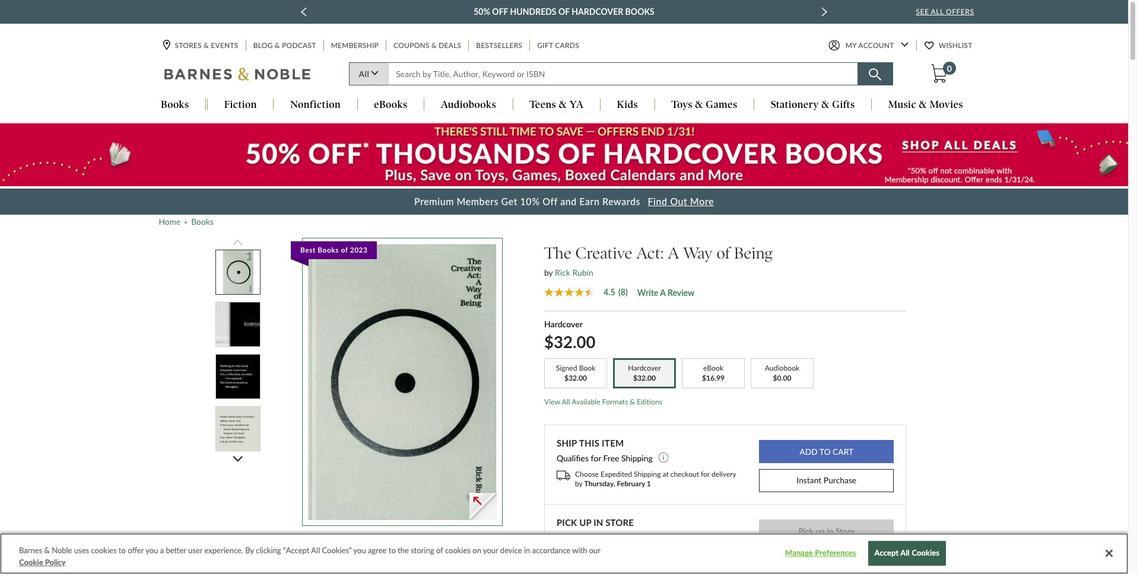 Task type: describe. For each thing, give the bounding box(es) containing it.
option inside $32.00 main content
[[215, 458, 261, 504]]

fiction
[[224, 99, 257, 111]]

nonfiction
[[290, 99, 341, 111]]

best books of 2023 link
[[291, 241, 496, 520]]

rewards
[[602, 196, 640, 207]]

accept
[[875, 549, 899, 558]]

offer
[[128, 546, 144, 556]]

$32.00 inside hardcover $32.00
[[544, 332, 596, 352]]

blog
[[253, 41, 273, 50]]

check
[[557, 535, 579, 545]]

more
[[690, 196, 714, 207]]

manage preferences
[[785, 549, 856, 558]]

editions
[[637, 398, 662, 406]]

alternative view 1 of the creative act: a way of being image
[[223, 251, 253, 295]]

4.5
[[604, 287, 615, 297]]

write a review button
[[637, 288, 695, 298]]

view all available formats & editions
[[544, 398, 662, 406]]

all down membership
[[359, 69, 369, 79]]

to left the
[[389, 546, 396, 556]]

agree
[[368, 546, 387, 556]]

(8)
[[618, 287, 628, 297]]

gift
[[537, 41, 553, 50]]

way
[[683, 244, 713, 263]]

business hours
[[832, 549, 879, 558]]

stationery & gifts
[[771, 99, 855, 111]]

act:
[[636, 244, 664, 263]]

$32.00 inside signed book $32.00
[[564, 374, 587, 383]]

alternative view 2 of the creative act: a way of being image
[[168, 303, 309, 347]]

view all available formats & editions link
[[544, 398, 662, 406]]

ebook
[[703, 364, 724, 372]]

see all offers
[[916, 7, 974, 16]]

for inside ship this item qualifies for free shipping
[[591, 453, 601, 464]]

instant purchase
[[797, 476, 857, 486]]

games
[[706, 99, 737, 111]]

2023
[[350, 246, 368, 255]]

music & movies
[[888, 99, 963, 111]]

previous slide / item image
[[301, 7, 307, 17]]

better
[[166, 546, 186, 556]]

& for toys & games
[[695, 99, 703, 111]]

being
[[734, 244, 773, 263]]

rubin
[[572, 268, 593, 278]]

february
[[617, 480, 645, 488]]

stores & events link
[[163, 40, 240, 51]]

noble
[[52, 546, 72, 556]]

to left 'offer'
[[119, 546, 126, 556]]

by for the
[[544, 268, 553, 278]]

within
[[805, 549, 824, 558]]

formats
[[602, 398, 628, 406]]

shipping inside choose expedited shipping at checkout for delivery by
[[634, 470, 661, 479]]

store
[[605, 518, 634, 528]]

& for teens & ya
[[559, 99, 567, 111]]

of left 2023
[[341, 246, 348, 255]]

availability
[[581, 535, 621, 545]]

search image
[[869, 69, 881, 81]]

books inside button
[[161, 99, 189, 111]]

gift cards link
[[536, 40, 580, 51]]

kids button
[[601, 99, 655, 112]]

fiction button
[[208, 99, 273, 112]]

& inside $32.00 main content
[[630, 398, 635, 406]]

my account
[[846, 41, 894, 50]]

add to wishlist link
[[358, 536, 439, 550]]

storing
[[411, 546, 434, 556]]

stationery
[[771, 99, 819, 111]]

our
[[589, 546, 601, 556]]

stores & events
[[175, 41, 238, 50]]

alternative view 3 of the creative act: a way of being image
[[216, 355, 260, 399]]

user image
[[828, 40, 840, 51]]

on
[[473, 546, 481, 556]]

podcast
[[282, 41, 316, 50]]

expedited
[[601, 470, 632, 479]]

by
[[245, 546, 254, 556]]

coupons
[[394, 41, 430, 50]]

0
[[947, 64, 952, 74]]

your
[[483, 546, 498, 556]]

all for see
[[931, 7, 944, 16]]

barnes
[[19, 546, 42, 556]]

books button
[[145, 99, 205, 112]]

pick up in store
[[557, 518, 634, 528]]

clicking
[[256, 546, 281, 556]]

hardcover inside hardcover $32.00
[[544, 319, 583, 329]]

stores
[[175, 41, 202, 50]]

home
[[159, 217, 181, 227]]

accordance
[[532, 546, 570, 556]]

& for blog & podcast
[[275, 41, 280, 50]]

add
[[379, 538, 393, 548]]

the
[[544, 244, 571, 263]]

toys & games
[[671, 99, 737, 111]]

write a review
[[637, 288, 695, 298]]

check image
[[315, 567, 322, 573]]

best books of 2023
[[300, 246, 368, 255]]

& for music & movies
[[919, 99, 927, 111]]

"accept
[[283, 546, 309, 556]]

audiobook
[[765, 364, 800, 372]]

cookies"
[[322, 546, 352, 556]]

write
[[637, 288, 658, 298]]

1 vertical spatial available
[[774, 549, 803, 558]]

& for stores & events
[[204, 41, 209, 50]]

list box inside $32.00 main content
[[168, 238, 309, 510]]

excerpt image
[[469, 493, 497, 521]]

item
[[602, 438, 624, 449]]

thursday, february 1
[[584, 480, 651, 488]]

qualifies
[[557, 453, 589, 464]]

stationery & gifts button
[[754, 99, 871, 112]]

0 vertical spatial available
[[572, 398, 600, 406]]



Task type: vqa. For each thing, say whether or not it's contained in the screenshot.
default
no



Task type: locate. For each thing, give the bounding box(es) containing it.
shipping right free
[[621, 453, 653, 464]]

free
[[603, 453, 619, 464]]

offers
[[946, 7, 974, 16]]

hardcover
[[572, 7, 623, 17], [544, 319, 583, 329]]

cookie
[[19, 558, 43, 567]]

1 horizontal spatial off
[[543, 196, 558, 207]]

blog & podcast link
[[252, 40, 317, 51]]

available within 2 business hours
[[774, 549, 879, 558]]

choose expedited shipping at checkout for delivery by
[[575, 470, 736, 488]]

$0.00
[[773, 374, 792, 383]]

manage preferences button
[[784, 542, 858, 566]]

a left better
[[160, 546, 164, 556]]

all inside button
[[901, 549, 910, 558]]

bestsellers
[[476, 41, 522, 50]]

cookies
[[912, 549, 940, 558]]

& inside button
[[919, 99, 927, 111]]

a inside barnes & noble uses cookies to offer you a better user experience. by clicking "accept all cookies" you agree to the storing of cookies on your device in accordance with our cookie policy
[[160, 546, 164, 556]]

creative
[[575, 244, 632, 263]]

wishlist right add on the bottom left of the page
[[405, 538, 434, 548]]

0 vertical spatial shipping
[[621, 453, 653, 464]]

for inside choose expedited shipping at checkout for delivery by
[[701, 470, 710, 479]]

view
[[544, 398, 560, 406]]

all inside barnes & noble uses cookies to offer you a better user experience. by clicking "accept all cookies" you agree to the storing of cookies on your device in accordance with our cookie policy
[[311, 546, 320, 556]]

movies
[[930, 99, 963, 111]]

you right 'offer'
[[146, 546, 158, 556]]

books link
[[191, 217, 214, 227]]

1 vertical spatial by
[[575, 480, 583, 488]]

audiobooks button
[[424, 99, 513, 112]]

uses
[[74, 546, 89, 556]]

at left checkout
[[663, 470, 669, 479]]

& inside barnes & noble uses cookies to offer you a better user experience. by clicking "accept all cookies" you agree to the storing of cookies on your device in accordance with our cookie policy
[[44, 546, 50, 556]]

choose
[[575, 470, 599, 479]]

all for accept
[[901, 549, 910, 558]]

0 horizontal spatial for
[[591, 453, 601, 464]]

pick
[[557, 518, 577, 528]]

available left formats
[[572, 398, 600, 406]]

for left 'delivery'
[[701, 470, 710, 479]]

audiobooks
[[441, 99, 496, 111]]

1 vertical spatial shipping
[[634, 470, 661, 479]]

kids
[[617, 99, 638, 111]]

a right write at bottom
[[660, 288, 666, 298]]

all inside $32.00 main content
[[562, 398, 570, 406]]

blog & podcast
[[253, 41, 316, 50]]

1 horizontal spatial by
[[575, 480, 583, 488]]

shipping
[[621, 453, 653, 464], [634, 470, 661, 479]]

cart image
[[931, 64, 947, 83]]

music
[[888, 99, 916, 111]]

1 horizontal spatial wishlist
[[939, 41, 972, 50]]

& up cookie policy link on the bottom left of the page
[[44, 546, 50, 556]]

get
[[501, 196, 518, 207]]

0 horizontal spatial wishlist
[[405, 538, 434, 548]]

hundreds
[[510, 7, 556, 17]]

checkout
[[671, 470, 699, 479]]

& right toys on the right top of page
[[695, 99, 703, 111]]

& for stationery & gifts
[[822, 99, 830, 111]]

available left within
[[774, 549, 803, 558]]

to right add on the bottom left of the page
[[395, 538, 403, 548]]

None field
[[388, 63, 858, 86]]

shipping inside ship this item qualifies for free shipping
[[621, 453, 653, 464]]

for left free
[[591, 453, 601, 464]]

up
[[579, 518, 591, 528]]

option
[[215, 458, 261, 504]]

all
[[931, 7, 944, 16], [359, 69, 369, 79], [562, 398, 570, 406], [311, 546, 320, 556], [901, 549, 910, 558]]

0 vertical spatial hardcover
[[572, 7, 623, 17]]

next slide / item image
[[822, 7, 827, 17]]

0 vertical spatial $32.00
[[544, 332, 596, 352]]

1 horizontal spatial you
[[353, 546, 366, 556]]

& left gifts at top
[[822, 99, 830, 111]]

user
[[188, 546, 203, 556]]

& left 'editions'
[[630, 398, 635, 406]]

all right see
[[931, 7, 944, 16]]

0 horizontal spatial available
[[572, 398, 600, 406]]

hardcover $32.00
[[544, 319, 600, 352]]

0 horizontal spatial at
[[623, 535, 630, 545]]

you left agree
[[353, 546, 366, 556]]

by inside the creative act: a way of being by rick rubin
[[544, 268, 553, 278]]

the
[[398, 546, 409, 556]]

by for choose
[[575, 480, 583, 488]]

0 vertical spatial a
[[660, 288, 666, 298]]

nearby stores
[[632, 535, 684, 545]]

alternative view 4 of the creative act: a way of being image
[[216, 407, 260, 451]]

of inside barnes & noble uses cookies to offer you a better user experience. by clicking "accept all cookies" you agree to the storing of cookies on your device in accordance with our cookie policy
[[436, 546, 443, 556]]

see all offers link
[[916, 7, 974, 16]]

gift cards
[[537, 41, 579, 50]]

audiobook $0.00
[[765, 364, 800, 383]]

& left the ya
[[559, 99, 567, 111]]

book
[[579, 364, 596, 372]]

wishlist link
[[925, 40, 974, 51]]

1 vertical spatial wishlist
[[405, 538, 434, 548]]

$32.00 down signed
[[564, 374, 587, 383]]

thursday,
[[584, 480, 615, 488]]

hardcover up signed
[[544, 319, 583, 329]]

0 horizontal spatial you
[[146, 546, 158, 556]]

0 vertical spatial at
[[663, 470, 669, 479]]

teens
[[530, 99, 556, 111]]

by
[[544, 268, 553, 278], [575, 480, 583, 488]]

1 vertical spatial at
[[623, 535, 630, 545]]

at
[[663, 470, 669, 479], [623, 535, 630, 545]]

a
[[668, 244, 679, 263]]

& right blog
[[275, 41, 280, 50]]

events
[[211, 41, 238, 50]]

logo image
[[164, 67, 311, 84]]

of right way
[[717, 244, 730, 263]]

0 vertical spatial off
[[492, 7, 508, 17]]

to inside $32.00 main content
[[395, 538, 403, 548]]

instant
[[797, 476, 822, 486]]

1 vertical spatial a
[[160, 546, 164, 556]]

home link
[[159, 217, 181, 227]]

purchase
[[824, 476, 857, 486]]

membership
[[331, 41, 379, 50]]

all right "accept
[[311, 546, 320, 556]]

2 you from the left
[[353, 546, 366, 556]]

by inside choose expedited shipping at checkout for delivery by
[[575, 480, 583, 488]]

1 horizontal spatial at
[[663, 470, 669, 479]]

by down choose
[[575, 480, 583, 488]]

2 cookies from the left
[[445, 546, 471, 556]]

0 horizontal spatial by
[[544, 268, 553, 278]]

the creative act: a way of being image
[[308, 244, 496, 520]]

deals
[[439, 41, 461, 50]]

off right 50%
[[492, 7, 508, 17]]

50% off thousans of hardcover books, plus, save on toys, games, boxed calendars and more image
[[0, 124, 1128, 187]]

all right accept
[[901, 549, 910, 558]]

10%
[[520, 196, 540, 207]]

manage
[[785, 549, 813, 558]]

of inside the creative act: a way of being by rick rubin
[[717, 244, 730, 263]]

$32.00 up signed
[[544, 332, 596, 352]]

0 horizontal spatial a
[[160, 546, 164, 556]]

all right view
[[562, 398, 570, 406]]

Search by Title, Author, Keyword or ISBN text field
[[388, 63, 858, 86]]

1 vertical spatial hardcover
[[544, 319, 583, 329]]

cards
[[555, 41, 579, 50]]

None submit
[[759, 441, 894, 464], [759, 520, 894, 543], [759, 441, 894, 464], [759, 520, 894, 543]]

to
[[395, 538, 403, 548], [119, 546, 126, 556], [389, 546, 396, 556]]

privacy alert dialog
[[0, 534, 1128, 575]]

rick
[[555, 268, 570, 278]]

0 horizontal spatial off
[[492, 7, 508, 17]]

& right the "music" on the top right of page
[[919, 99, 927, 111]]

delivery
[[712, 470, 736, 479]]

wishlist inside 'link'
[[939, 41, 972, 50]]

wishlist inside $32.00 main content
[[405, 538, 434, 548]]

find
[[648, 196, 668, 207]]

& for coupons & deals
[[432, 41, 437, 50]]

& right stores
[[204, 41, 209, 50]]

cookies left on
[[445, 546, 471, 556]]

accept all cookies
[[875, 549, 940, 558]]

with
[[572, 546, 587, 556]]

1 horizontal spatial a
[[660, 288, 666, 298]]

shipping up 1
[[634, 470, 661, 479]]

instant purchase button
[[759, 470, 894, 493]]

add to wishlist
[[379, 538, 434, 548]]

of right hundreds
[[558, 7, 570, 17]]

earn
[[579, 196, 600, 207]]

off left and
[[543, 196, 558, 207]]

all for view
[[562, 398, 570, 406]]

out
[[670, 196, 687, 207]]

wishlist up '0'
[[939, 41, 972, 50]]

0 horizontal spatial cookies
[[91, 546, 117, 556]]

cookies right uses
[[91, 546, 117, 556]]

0 vertical spatial wishlist
[[939, 41, 972, 50]]

a inside $32.00 main content
[[660, 288, 666, 298]]

off inside $32.00 main content
[[543, 196, 558, 207]]

nonfiction button
[[274, 99, 357, 112]]

of right storing
[[436, 546, 443, 556]]

1 you from the left
[[146, 546, 158, 556]]

& for barnes & noble uses cookies to offer you a better user experience. by clicking "accept all cookies" you agree to the storing of cookies on your device in accordance with our cookie policy
[[44, 546, 50, 556]]

signed book $32.00
[[556, 364, 596, 383]]

down arrow image
[[901, 42, 908, 47]]

list box
[[168, 238, 309, 510]]

check availability at nearby stores
[[557, 535, 684, 545]]

0 button
[[930, 62, 956, 84]]

the creative act: a way of being by rick rubin
[[544, 244, 773, 278]]

0 vertical spatial for
[[591, 453, 601, 464]]

you
[[146, 546, 158, 556], [353, 546, 366, 556]]

1 vertical spatial $32.00
[[564, 374, 587, 383]]

0 vertical spatial by
[[544, 268, 553, 278]]

& left deals
[[432, 41, 437, 50]]

account
[[858, 41, 894, 50]]

1 horizontal spatial for
[[701, 470, 710, 479]]

hardcover up cards
[[572, 7, 623, 17]]

toys
[[671, 99, 693, 111]]

$32.00 main content
[[0, 123, 1128, 575]]

by left rick
[[544, 268, 553, 278]]

coupons & deals
[[394, 41, 461, 50]]

1 horizontal spatial available
[[774, 549, 803, 558]]

1 vertical spatial off
[[543, 196, 558, 207]]

1 horizontal spatial cookies
[[445, 546, 471, 556]]

1 cookies from the left
[[91, 546, 117, 556]]

1 vertical spatial for
[[701, 470, 710, 479]]

at inside choose expedited shipping at checkout for delivery by
[[663, 470, 669, 479]]

50% off hundreds of hardcover books
[[474, 7, 655, 17]]

at down "store"
[[623, 535, 630, 545]]



